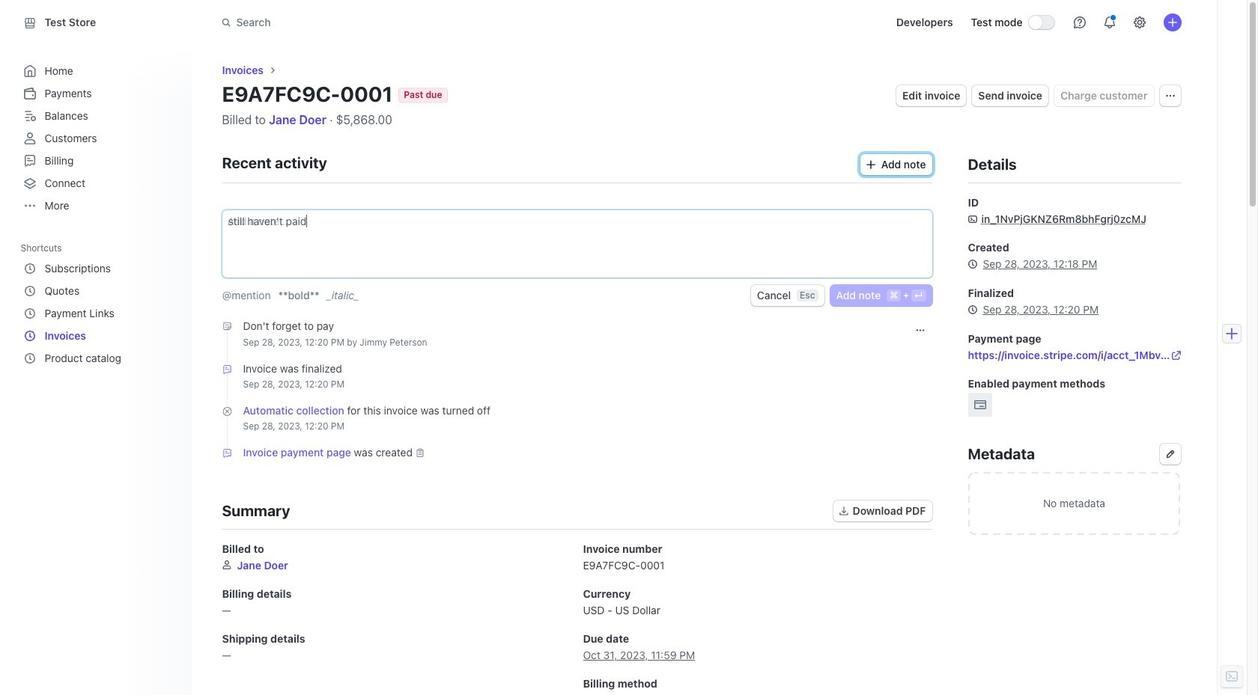 Task type: locate. For each thing, give the bounding box(es) containing it.
1 vertical spatial svg image
[[916, 326, 925, 335]]

1 shortcuts element from the top
[[21, 237, 179, 370]]

settings image
[[1133, 16, 1145, 28]]

Search text field
[[212, 9, 635, 36]]

None search field
[[212, 9, 635, 36]]

None field
[[228, 213, 927, 230]]

1 horizontal spatial svg image
[[916, 326, 925, 335]]

manage shortcuts image
[[164, 243, 173, 252]]

0 horizontal spatial svg image
[[866, 160, 875, 169]]

shortcuts element
[[21, 237, 179, 370], [21, 258, 176, 370]]

notifications image
[[1103, 16, 1115, 28]]

help image
[[1074, 16, 1086, 28]]

svg image
[[866, 160, 875, 169], [916, 326, 925, 335]]



Task type: vqa. For each thing, say whether or not it's contained in the screenshot.
bottom the accounts
no



Task type: describe. For each thing, give the bounding box(es) containing it.
2 shortcuts element from the top
[[21, 258, 176, 370]]

core navigation links element
[[21, 60, 176, 217]]

Test mode checkbox
[[1029, 16, 1054, 29]]

0 vertical spatial svg image
[[866, 160, 875, 169]]



